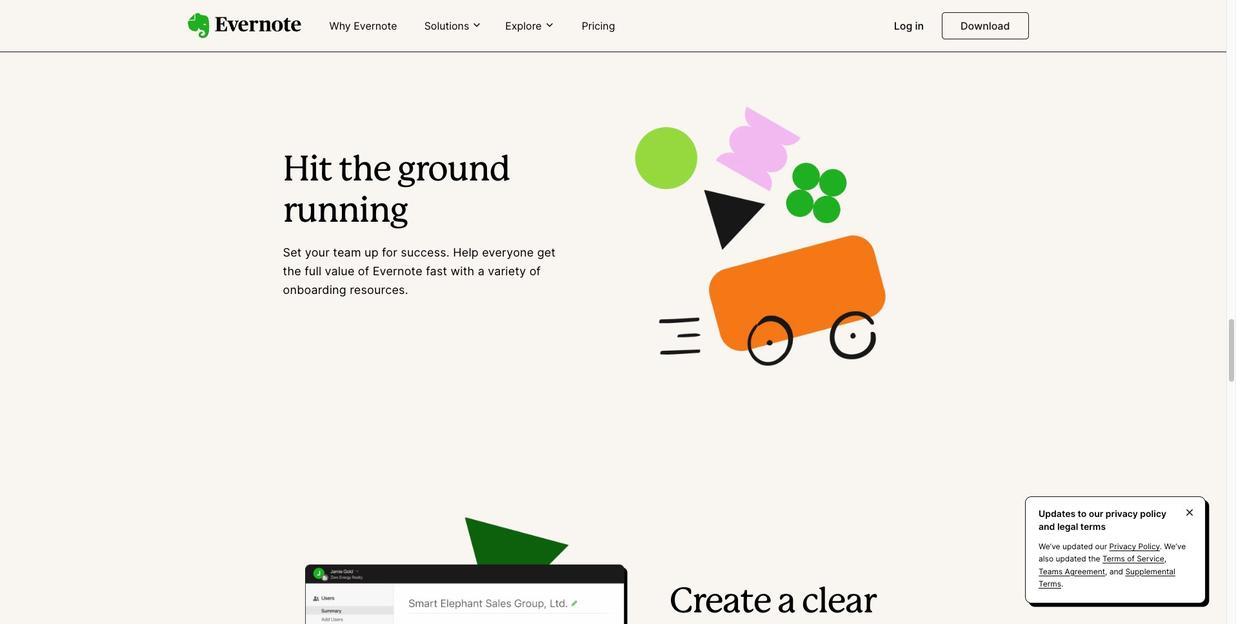 Task type: vqa. For each thing, say whether or not it's contained in the screenshot.
"can"
no



Task type: locate. For each thing, give the bounding box(es) containing it.
hit
[[283, 155, 332, 187]]

0 horizontal spatial a
[[478, 265, 484, 278]]

terms inside supplemental terms
[[1039, 579, 1061, 589]]

1 horizontal spatial the
[[339, 155, 391, 187]]

privacy
[[1109, 542, 1136, 552]]

the up running
[[339, 155, 391, 187]]

1 horizontal spatial terms
[[1102, 554, 1125, 564]]

. inside the . we've also updated the
[[1160, 542, 1162, 552]]

of down up
[[358, 265, 369, 278]]

0 vertical spatial .
[[1160, 542, 1162, 552]]

0 vertical spatial a
[[478, 265, 484, 278]]

why evernote
[[329, 19, 397, 32]]

terms down teams
[[1039, 579, 1061, 589]]

and down updates
[[1039, 521, 1055, 532]]

evernote right why
[[354, 19, 397, 32]]

terms
[[1102, 554, 1125, 564], [1039, 579, 1061, 589]]

of down get
[[529, 265, 541, 278]]

0 horizontal spatial terms
[[1039, 579, 1061, 589]]

we've
[[1039, 542, 1060, 552], [1164, 542, 1186, 552]]

hit the ground running
[[283, 155, 510, 229]]

evernote
[[354, 19, 397, 32], [373, 265, 422, 278]]

2 horizontal spatial the
[[1088, 554, 1100, 564]]

0 vertical spatial our
[[1089, 508, 1103, 519]]

evernote down the "for"
[[373, 265, 422, 278]]

0 horizontal spatial and
[[1039, 521, 1055, 532]]

running
[[283, 196, 408, 229]]

updated down the legal in the right of the page
[[1062, 542, 1093, 552]]

2 we've from the left
[[1164, 542, 1186, 552]]

of
[[358, 265, 369, 278], [529, 265, 541, 278], [1127, 554, 1135, 564]]

our up terms of service , teams agreement , and
[[1095, 542, 1107, 552]]

create
[[669, 587, 771, 619]]

variety
[[488, 265, 526, 278]]

. down teams agreement link
[[1061, 579, 1063, 589]]

1 horizontal spatial we've
[[1164, 542, 1186, 552]]

a inside the set your team up for success. help everyone get the full value of evernote fast with a variety of onboarding resources.
[[478, 265, 484, 278]]

0 vertical spatial and
[[1039, 521, 1055, 532]]

0 horizontal spatial ,
[[1105, 567, 1107, 576]]

pricing link
[[574, 14, 623, 39]]

1 horizontal spatial a
[[778, 587, 795, 619]]

1 horizontal spatial .
[[1160, 542, 1162, 552]]

agreement
[[1065, 567, 1105, 576]]

1 vertical spatial a
[[778, 587, 795, 619]]

updates to our privacy policy and legal terms
[[1039, 508, 1166, 532]]

log
[[894, 19, 912, 32]]

1 vertical spatial .
[[1061, 579, 1063, 589]]

teams agreement link
[[1039, 567, 1105, 576]]

explore button
[[501, 19, 558, 33]]

, down the . we've also updated the
[[1105, 567, 1107, 576]]

1 horizontal spatial of
[[529, 265, 541, 278]]

and down the . we've also updated the
[[1109, 567, 1123, 576]]

explore
[[505, 19, 542, 32]]

we've right policy
[[1164, 542, 1186, 552]]

a left the clear
[[778, 587, 795, 619]]

our inside 'updates to our privacy policy and legal terms'
[[1089, 508, 1103, 519]]

1 vertical spatial our
[[1095, 542, 1107, 552]]

terms down the privacy on the bottom
[[1102, 554, 1125, 564]]

the down set
[[283, 265, 301, 278]]

supplemental terms
[[1039, 567, 1175, 589]]

1 vertical spatial and
[[1109, 567, 1123, 576]]

we've inside the . we've also updated the
[[1164, 542, 1186, 552]]

1 horizontal spatial and
[[1109, 567, 1123, 576]]

full
[[305, 265, 322, 278]]

a
[[478, 265, 484, 278], [778, 587, 795, 619]]

teams
[[1039, 567, 1063, 576]]

we've up the also
[[1039, 542, 1060, 552]]

terms inside terms of service , teams agreement , and
[[1102, 554, 1125, 564]]

our
[[1089, 508, 1103, 519], [1095, 542, 1107, 552]]

supplemental
[[1125, 567, 1175, 576]]

the
[[339, 155, 391, 187], [283, 265, 301, 278], [1088, 554, 1100, 564]]

updated up teams agreement link
[[1056, 554, 1086, 564]]

a right with on the left
[[478, 265, 484, 278]]

onboarding
[[283, 283, 346, 297]]

the down the we've updated our privacy policy
[[1088, 554, 1100, 564]]

also
[[1039, 554, 1053, 564]]

. for .
[[1061, 579, 1063, 589]]

1 vertical spatial updated
[[1056, 554, 1086, 564]]

1 vertical spatial terms
[[1039, 579, 1061, 589]]

with
[[451, 265, 474, 278]]

,
[[1164, 554, 1166, 564], [1105, 567, 1107, 576]]

and inside 'updates to our privacy policy and legal terms'
[[1039, 521, 1055, 532]]

of down the privacy policy link in the right bottom of the page
[[1127, 554, 1135, 564]]

terms of service , teams agreement , and
[[1039, 554, 1166, 576]]

policy
[[1140, 508, 1166, 519]]

2 horizontal spatial of
[[1127, 554, 1135, 564]]

.
[[1160, 542, 1162, 552], [1061, 579, 1063, 589]]

1 vertical spatial evernote
[[373, 265, 422, 278]]

updated
[[1062, 542, 1093, 552], [1056, 554, 1086, 564]]

policy
[[1138, 542, 1160, 552]]

0 horizontal spatial .
[[1061, 579, 1063, 589]]

, up supplemental
[[1164, 554, 1166, 564]]

our up terms
[[1089, 508, 1103, 519]]

1 vertical spatial the
[[283, 265, 301, 278]]

. we've also updated the
[[1039, 542, 1186, 564]]

updated inside the . we've also updated the
[[1056, 554, 1086, 564]]

our for privacy
[[1095, 542, 1107, 552]]

the inside the . we've also updated the
[[1088, 554, 1100, 564]]

log in link
[[886, 14, 932, 39]]

1 horizontal spatial ,
[[1164, 554, 1166, 564]]

0 horizontal spatial the
[[283, 265, 301, 278]]

2 vertical spatial the
[[1088, 554, 1100, 564]]

teams-manager screen image
[[283, 501, 646, 624]]

0 vertical spatial terms
[[1102, 554, 1125, 564]]

0 vertical spatial evernote
[[354, 19, 397, 32]]

set your team up for success. help everyone get the full value of evernote fast with a variety of onboarding resources.
[[283, 246, 556, 297]]

and
[[1039, 521, 1055, 532], [1109, 567, 1123, 576]]

. up 'service'
[[1160, 542, 1162, 552]]

0 vertical spatial the
[[339, 155, 391, 187]]

0 horizontal spatial we've
[[1039, 542, 1060, 552]]



Task type: describe. For each thing, give the bounding box(es) containing it.
your
[[305, 246, 330, 260]]

legal
[[1057, 521, 1078, 532]]

0 horizontal spatial of
[[358, 265, 369, 278]]

evernote inside the set your team up for success. help everyone get the full value of evernote fast with a variety of onboarding resources.
[[373, 265, 422, 278]]

evernote logo image
[[187, 13, 301, 39]]

download
[[961, 19, 1010, 32]]

a inside "create a clear"
[[778, 587, 795, 619]]

the inside the set your team up for success. help everyone get the full value of evernote fast with a variety of onboarding resources.
[[283, 265, 301, 278]]

ground
[[397, 155, 510, 187]]

we've updated our privacy policy
[[1039, 542, 1160, 552]]

resources.
[[350, 283, 408, 297]]

1 we've from the left
[[1039, 542, 1060, 552]]

for
[[382, 246, 397, 260]]

evernote inside 'why evernote' link
[[354, 19, 397, 32]]

privacy
[[1106, 508, 1138, 519]]

why evernote link
[[322, 14, 405, 39]]

create a clear
[[669, 587, 900, 624]]

updates
[[1039, 508, 1075, 519]]

to
[[1078, 508, 1087, 519]]

pricing
[[582, 19, 615, 32]]

solutions button
[[420, 19, 486, 33]]

set
[[283, 246, 302, 260]]

service
[[1137, 554, 1164, 564]]

fast
[[426, 265, 447, 278]]

1 vertical spatial ,
[[1105, 567, 1107, 576]]

everyone
[[482, 246, 534, 260]]

up-and-running illustration image
[[580, 78, 943, 398]]

terms of service link
[[1102, 554, 1164, 564]]

success.
[[401, 246, 450, 260]]

. for . we've also updated the
[[1160, 542, 1162, 552]]

the inside hit the ground running
[[339, 155, 391, 187]]

our for privacy
[[1089, 508, 1103, 519]]

clear
[[802, 587, 876, 619]]

log in
[[894, 19, 924, 32]]

terms
[[1080, 521, 1106, 532]]

privacy policy link
[[1109, 542, 1160, 552]]

0 vertical spatial ,
[[1164, 554, 1166, 564]]

and inside terms of service , teams agreement , and
[[1109, 567, 1123, 576]]

get
[[537, 246, 556, 260]]

help
[[453, 246, 479, 260]]

value
[[325, 265, 355, 278]]

why
[[329, 19, 351, 32]]

0 vertical spatial updated
[[1062, 542, 1093, 552]]

solutions
[[424, 19, 469, 32]]

team
[[333, 246, 361, 260]]

up
[[364, 246, 379, 260]]

supplemental terms link
[[1039, 567, 1175, 589]]

in
[[915, 19, 924, 32]]

download link
[[942, 12, 1029, 39]]

of inside terms of service , teams agreement , and
[[1127, 554, 1135, 564]]



